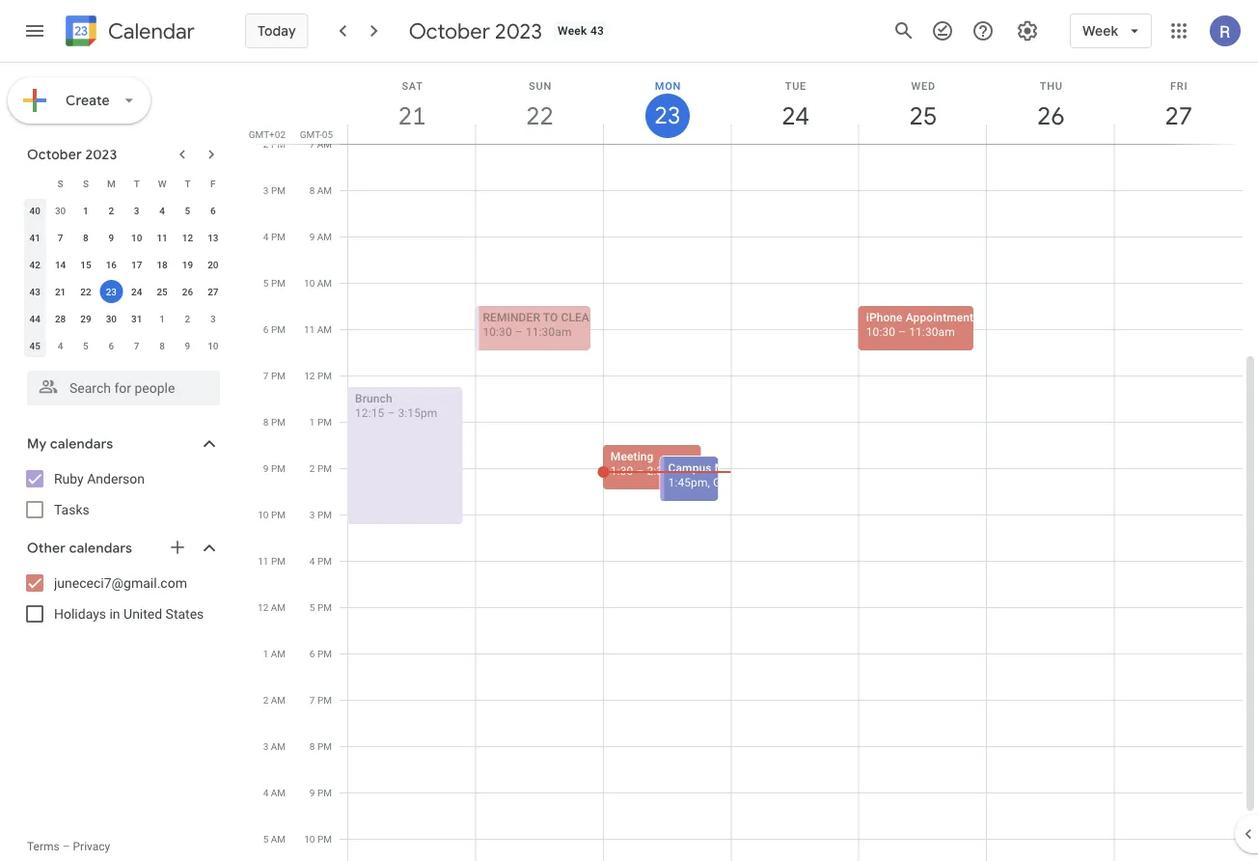 Task type: describe. For each thing, give the bounding box(es) containing it.
11 for 11 pm
[[258, 555, 269, 567]]

13 element
[[202, 226, 225, 249]]

november 5 element
[[74, 334, 97, 357]]

w
[[158, 178, 166, 189]]

terms link
[[27, 840, 60, 853]]

am for 2 am
[[271, 694, 286, 706]]

m
[[107, 178, 116, 189]]

26 element
[[176, 280, 199, 303]]

19 element
[[176, 253, 199, 276]]

22 inside 22 element
[[80, 286, 91, 297]]

1 right september 30 element
[[83, 205, 89, 216]]

25 link
[[902, 94, 946, 138]]

26 inside row
[[182, 286, 193, 297]]

sat
[[402, 80, 424, 92]]

30 for september 30 element
[[55, 205, 66, 216]]

27 element
[[202, 280, 225, 303]]

9 left 10 element
[[109, 232, 114, 243]]

sun 22
[[525, 80, 553, 132]]

2 left gmt-
[[263, 138, 269, 150]]

meeting inside meeting 1:30 – 2:30pm
[[611, 449, 654, 463]]

3 up 10 element
[[134, 205, 140, 216]]

8 right the 3 am
[[310, 740, 315, 752]]

24 column header
[[731, 63, 860, 144]]

12 element
[[176, 226, 199, 249]]

8 down 7 am
[[310, 184, 315, 196]]

november 8 element
[[151, 334, 174, 357]]

10 right 5 am
[[304, 833, 315, 845]]

1 for 1 pm
[[310, 416, 315, 428]]

1 for 1 am
[[263, 648, 269, 659]]

31 element
[[125, 307, 148, 330]]

september 30 element
[[49, 199, 72, 222]]

– inside brunch 12:15 – 3:15pm
[[388, 406, 395, 419]]

row containing 40
[[22, 197, 226, 224]]

am for 9 am
[[317, 231, 332, 242]]

7 am
[[310, 138, 332, 150]]

other calendars
[[27, 540, 132, 557]]

wed
[[912, 80, 936, 92]]

8 left 1 pm
[[263, 416, 269, 428]]

my calendars
[[27, 435, 113, 453]]

11:30am inside iphone appointment 10:30 – 11:30am
[[910, 325, 955, 338]]

28
[[55, 313, 66, 324]]

in
[[110, 606, 120, 622]]

15 element
[[74, 253, 97, 276]]

9 am
[[310, 231, 332, 242]]

calendar element
[[62, 12, 195, 54]]

5 right 12 am
[[310, 601, 315, 613]]

november 6 element
[[100, 334, 123, 357]]

2 t from the left
[[185, 178, 191, 189]]

my calendars button
[[4, 429, 239, 459]]

calendars for other calendars
[[69, 540, 132, 557]]

7 left november 8 element
[[134, 340, 140, 351]]

1 vertical spatial 9 pm
[[310, 787, 332, 798]]

create
[[66, 92, 110, 109]]

wed 25
[[909, 80, 936, 132]]

ruby
[[54, 471, 84, 487]]

10:30 inside reminder to clean 10:30 – 11:30am
[[483, 325, 512, 338]]

october 2023 grid
[[18, 170, 226, 359]]

1 vertical spatial 2023
[[85, 146, 117, 163]]

1 horizontal spatial meeting
[[715, 461, 758, 474]]

tue
[[785, 80, 807, 92]]

week 43
[[558, 24, 604, 38]]

6 down f
[[210, 205, 216, 216]]

7 left 05
[[310, 138, 315, 150]]

clean
[[561, 310, 598, 324]]

0 vertical spatial october
[[409, 17, 490, 44]]

12 for 12 am
[[258, 601, 269, 613]]

14 element
[[49, 253, 72, 276]]

2 down 1 pm
[[310, 462, 315, 474]]

23 link
[[646, 94, 690, 138]]

2 s from the left
[[83, 178, 89, 189]]

sat 21
[[397, 80, 425, 132]]

22 inside column header
[[525, 100, 553, 132]]

november 4 element
[[49, 334, 72, 357]]

1 for november 1 element on the top of page
[[159, 313, 165, 324]]

25 inside 25 element
[[157, 286, 168, 297]]

13
[[208, 232, 219, 243]]

0 vertical spatial 4 pm
[[263, 231, 286, 242]]

0 vertical spatial october 2023
[[409, 17, 542, 44]]

other
[[27, 540, 66, 557]]

26 inside column header
[[1037, 100, 1064, 132]]

gmt+02
[[249, 128, 286, 140]]

30 element
[[100, 307, 123, 330]]

22 element
[[74, 280, 97, 303]]

– inside iphone appointment 10:30 – 11:30am
[[899, 325, 907, 338]]

3 am
[[263, 740, 286, 752]]

11 element
[[151, 226, 174, 249]]

november 2 element
[[176, 307, 199, 330]]

row containing s
[[22, 170, 226, 197]]

thu 26
[[1037, 80, 1064, 132]]

row containing 41
[[22, 224, 226, 251]]

19
[[182, 259, 193, 270]]

24 link
[[774, 94, 818, 138]]

11 am
[[304, 323, 332, 335]]

campus
[[669, 461, 712, 474]]

my
[[27, 435, 47, 453]]

27 link
[[1157, 94, 1202, 138]]

20
[[208, 259, 219, 270]]

21 inside 21 column header
[[397, 100, 425, 132]]

tue 24
[[781, 80, 808, 132]]

1 horizontal spatial 5 pm
[[310, 601, 332, 613]]

terms – privacy
[[27, 840, 110, 853]]

27 column header
[[1115, 63, 1243, 144]]

row containing 43
[[22, 278, 226, 305]]

2 up the 3 am
[[263, 694, 269, 706]]

22 link
[[518, 94, 562, 138]]

10 up 11 am
[[304, 277, 315, 289]]

other calendars button
[[4, 533, 239, 564]]

5 am
[[263, 833, 286, 845]]

gmt-05
[[300, 128, 333, 140]]

reminder to clean 10:30 – 11:30am
[[483, 310, 598, 338]]

1 am
[[263, 648, 286, 659]]

1 pm
[[310, 416, 332, 428]]

24 element
[[125, 280, 148, 303]]

5 up the 12 'element'
[[185, 205, 190, 216]]

21 column header
[[348, 63, 476, 144]]

week button
[[1071, 8, 1153, 54]]

f
[[211, 178, 216, 189]]

rescheduled
[[761, 461, 841, 474]]

10 up 11 pm
[[258, 509, 269, 520]]

23 inside mon 23
[[654, 100, 680, 131]]

44
[[29, 313, 40, 324]]

0 vertical spatial 3 pm
[[263, 184, 286, 196]]

3 down 1 pm
[[310, 509, 315, 520]]

4 inside november 4 element
[[58, 340, 63, 351]]

row containing 44
[[22, 305, 226, 332]]

other calendars list
[[4, 568, 239, 629]]

iphone appointment 10:30 – 11:30am
[[867, 310, 974, 338]]

6 left 11 am
[[263, 323, 269, 335]]

22 column header
[[475, 63, 604, 144]]

9 up 10 am
[[310, 231, 315, 242]]

6 left november 7 element
[[109, 340, 114, 351]]

29
[[80, 313, 91, 324]]

12 for 12 pm
[[304, 370, 315, 381]]

25 inside wed 25
[[909, 100, 936, 132]]

4 up 11 element
[[159, 205, 165, 216]]

ruby anderson
[[54, 471, 145, 487]]

10 right november 9 element
[[208, 340, 219, 351]]

add other calendars image
[[168, 538, 187, 557]]

7 right 41
[[58, 232, 63, 243]]

1 vertical spatial october 2023
[[27, 146, 117, 163]]

junececi7@gmail.com
[[54, 575, 187, 591]]

3 right november 2 element
[[210, 313, 216, 324]]

14
[[55, 259, 66, 270]]

calendar
[[108, 18, 195, 45]]

sun
[[529, 80, 552, 92]]

1 horizontal spatial 2023
[[495, 17, 542, 44]]

1 vertical spatial 8 pm
[[310, 740, 332, 752]]

05
[[322, 128, 333, 140]]

fri 27
[[1164, 80, 1192, 132]]

– right terms
[[62, 840, 70, 853]]

11 for 11
[[157, 232, 168, 243]]

today button
[[245, 8, 309, 54]]

calendar heading
[[104, 18, 195, 45]]

6 right 1 am
[[310, 648, 315, 659]]

16
[[106, 259, 117, 270]]

5 left 10 am
[[263, 277, 269, 289]]

tasks
[[54, 501, 90, 517]]

41
[[29, 232, 40, 243]]

26 link
[[1029, 94, 1074, 138]]

31
[[131, 313, 142, 324]]

3 right f
[[263, 184, 269, 196]]

11:30am inside reminder to clean 10:30 – 11:30am
[[526, 325, 572, 338]]

mon
[[655, 80, 682, 92]]

,
[[708, 475, 710, 489]]

fri
[[1171, 80, 1189, 92]]

brunch 12:15 – 3:15pm
[[355, 391, 438, 419]]

4 am
[[263, 787, 286, 798]]

0 horizontal spatial 10 pm
[[258, 509, 286, 520]]

november 1 element
[[151, 307, 174, 330]]



Task type: vqa. For each thing, say whether or not it's contained in the screenshot.
Today button
yes



Task type: locate. For each thing, give the bounding box(es) containing it.
1 horizontal spatial week
[[1083, 22, 1119, 40]]

0 horizontal spatial 2023
[[85, 146, 117, 163]]

october up september 30 element
[[27, 146, 82, 163]]

1 vertical spatial 3 pm
[[310, 509, 332, 520]]

5 right november 4 element
[[83, 340, 89, 351]]

25 element
[[151, 280, 174, 303]]

1 s from the left
[[57, 178, 63, 189]]

main drawer image
[[23, 19, 46, 42]]

1 vertical spatial 30
[[106, 313, 117, 324]]

28 element
[[49, 307, 72, 330]]

week for week 43
[[558, 24, 588, 38]]

october
[[409, 17, 490, 44], [27, 146, 82, 163]]

meeting 1:30 – 2:30pm
[[611, 449, 687, 477]]

2 row from the top
[[22, 197, 226, 224]]

25 down wed
[[909, 100, 936, 132]]

t right m
[[134, 178, 140, 189]]

am for 4 am
[[271, 787, 286, 798]]

22 down sun
[[525, 100, 553, 132]]

1 horizontal spatial october 2023
[[409, 17, 542, 44]]

campus meeting rescheduled
[[669, 461, 841, 474]]

27
[[1164, 100, 1192, 132], [208, 286, 219, 297]]

2 left november 3 element
[[185, 313, 190, 324]]

reminder
[[483, 310, 541, 324]]

1 horizontal spatial october
[[409, 17, 490, 44]]

2 vertical spatial 11
[[258, 555, 269, 567]]

21 left 22 element
[[55, 286, 66, 297]]

24 inside column header
[[781, 100, 808, 132]]

5 inside november 5 element
[[83, 340, 89, 351]]

0 horizontal spatial 9 pm
[[263, 462, 286, 474]]

0 horizontal spatial 21
[[55, 286, 66, 297]]

20 element
[[202, 253, 225, 276]]

1 vertical spatial 27
[[208, 286, 219, 297]]

23 down mon on the right top
[[654, 100, 680, 131]]

11:30am down appointment
[[910, 325, 955, 338]]

november 10 element
[[202, 334, 225, 357]]

26 down thu
[[1037, 100, 1064, 132]]

1 vertical spatial calendars
[[69, 540, 132, 557]]

row containing 45
[[22, 332, 226, 359]]

16 element
[[100, 253, 123, 276]]

1 down 12 am
[[263, 648, 269, 659]]

0 vertical spatial 10 pm
[[258, 509, 286, 520]]

40
[[29, 205, 40, 216]]

1 down 12 pm
[[310, 416, 315, 428]]

– down iphone
[[899, 325, 907, 338]]

5 pm
[[263, 277, 286, 289], [310, 601, 332, 613]]

1 horizontal spatial 24
[[781, 100, 808, 132]]

25 right 24 element
[[157, 286, 168, 297]]

1 t from the left
[[134, 178, 140, 189]]

create button
[[8, 77, 150, 124]]

4 pm left the 9 am
[[263, 231, 286, 242]]

42
[[29, 259, 40, 270]]

am for 12 am
[[271, 601, 286, 613]]

1 vertical spatial 10 pm
[[304, 833, 332, 845]]

0 horizontal spatial week
[[558, 24, 588, 38]]

am
[[317, 138, 332, 150], [317, 184, 332, 196], [317, 231, 332, 242], [317, 277, 332, 289], [317, 323, 332, 335], [271, 601, 286, 613], [271, 648, 286, 659], [271, 694, 286, 706], [271, 740, 286, 752], [271, 787, 286, 798], [271, 833, 286, 845]]

1 horizontal spatial 30
[[106, 313, 117, 324]]

0 horizontal spatial t
[[134, 178, 140, 189]]

7 pm right 2 am on the left bottom
[[310, 694, 332, 706]]

1 horizontal spatial 3 pm
[[310, 509, 332, 520]]

0 vertical spatial 5 pm
[[263, 277, 286, 289]]

4
[[159, 205, 165, 216], [263, 231, 269, 242], [58, 340, 63, 351], [310, 555, 315, 567], [263, 787, 269, 798]]

0 vertical spatial 12
[[182, 232, 193, 243]]

12 am
[[258, 601, 286, 613]]

1 vertical spatial 43
[[29, 286, 40, 297]]

12 down 11 pm
[[258, 601, 269, 613]]

0 horizontal spatial 2 pm
[[263, 138, 286, 150]]

0 horizontal spatial s
[[57, 178, 63, 189]]

0 vertical spatial 8 pm
[[263, 416, 286, 428]]

0 vertical spatial 11
[[157, 232, 168, 243]]

october up sat
[[409, 17, 490, 44]]

8 am
[[310, 184, 332, 196]]

row containing 42
[[22, 251, 226, 278]]

1 horizontal spatial 11:30am
[[910, 325, 955, 338]]

am up the 9 am
[[317, 184, 332, 196]]

0 horizontal spatial 11
[[157, 232, 168, 243]]

6 pm left 11 am
[[263, 323, 286, 335]]

1 horizontal spatial 23
[[654, 100, 680, 131]]

1 10:30 from the left
[[483, 325, 512, 338]]

6 pm
[[263, 323, 286, 335], [310, 648, 332, 659]]

9 left november 10 element
[[185, 340, 190, 351]]

0 vertical spatial 24
[[781, 100, 808, 132]]

21 down sat
[[397, 100, 425, 132]]

10 pm
[[258, 509, 286, 520], [304, 833, 332, 845]]

0 vertical spatial calendars
[[50, 435, 113, 453]]

11 down 10 am
[[304, 323, 315, 335]]

0 horizontal spatial 24
[[131, 286, 142, 297]]

18
[[157, 259, 168, 270]]

row group containing 40
[[22, 197, 226, 359]]

holidays
[[54, 606, 106, 622]]

12 pm
[[304, 370, 332, 381]]

3 pm left 8 am
[[263, 184, 286, 196]]

1 horizontal spatial 21
[[397, 100, 425, 132]]

1 vertical spatial 2 pm
[[310, 462, 332, 474]]

10:30 down "reminder"
[[483, 325, 512, 338]]

1 vertical spatial 7 pm
[[310, 694, 332, 706]]

10:30 down iphone
[[867, 325, 896, 338]]

1 horizontal spatial 26
[[1037, 100, 1064, 132]]

0 horizontal spatial 7 pm
[[263, 370, 286, 381]]

0 vertical spatial 2 pm
[[263, 138, 286, 150]]

0 vertical spatial 21
[[397, 100, 425, 132]]

october 2023 up m
[[27, 146, 117, 163]]

am for 7 am
[[317, 138, 332, 150]]

21 inside october 2023 grid
[[55, 286, 66, 297]]

1 horizontal spatial 11
[[258, 555, 269, 567]]

11 inside row
[[157, 232, 168, 243]]

11:30am down to on the top left
[[526, 325, 572, 338]]

9 pm up 11 pm
[[263, 462, 286, 474]]

1 horizontal spatial s
[[83, 178, 89, 189]]

am up 4 am
[[271, 740, 286, 752]]

29 element
[[74, 307, 97, 330]]

8 pm right the 3 am
[[310, 740, 332, 752]]

united
[[124, 606, 162, 622]]

4 pm right 11 pm
[[310, 555, 332, 567]]

7 row from the top
[[22, 332, 226, 359]]

1 vertical spatial 6 pm
[[310, 648, 332, 659]]

1 horizontal spatial 25
[[909, 100, 936, 132]]

0 horizontal spatial 5 pm
[[263, 277, 286, 289]]

t right w
[[185, 178, 191, 189]]

1 vertical spatial 11
[[304, 323, 315, 335]]

9 right 4 am
[[310, 787, 315, 798]]

0 horizontal spatial 30
[[55, 205, 66, 216]]

8 up 15 "element"
[[83, 232, 89, 243]]

october 2023 up sat
[[409, 17, 542, 44]]

am up 12 pm
[[317, 323, 332, 335]]

2 horizontal spatial 12
[[304, 370, 315, 381]]

1 right 31 element
[[159, 313, 165, 324]]

0 horizontal spatial 25
[[157, 286, 168, 297]]

0 horizontal spatial 8 pm
[[263, 416, 286, 428]]

0 horizontal spatial meeting
[[611, 449, 654, 463]]

0 vertical spatial 2023
[[495, 17, 542, 44]]

17 element
[[125, 253, 148, 276]]

3 up 4 am
[[263, 740, 269, 752]]

27 right 26 element
[[208, 286, 219, 297]]

18 element
[[151, 253, 174, 276]]

0 horizontal spatial 22
[[80, 286, 91, 297]]

5 pm right 12 am
[[310, 601, 332, 613]]

0 horizontal spatial 4 pm
[[263, 231, 286, 242]]

1 horizontal spatial t
[[185, 178, 191, 189]]

1:45pm
[[669, 475, 708, 489]]

1 vertical spatial 22
[[80, 286, 91, 297]]

row
[[22, 170, 226, 197], [22, 197, 226, 224], [22, 224, 226, 251], [22, 251, 226, 278], [22, 278, 226, 305], [22, 305, 226, 332], [22, 332, 226, 359]]

7 left 12 pm
[[263, 370, 269, 381]]

11 for 11 am
[[304, 323, 315, 335]]

0 horizontal spatial 3 pm
[[263, 184, 286, 196]]

21 element
[[49, 280, 72, 303]]

week
[[1083, 22, 1119, 40], [558, 24, 588, 38]]

23, today element
[[100, 280, 123, 303]]

1 vertical spatial 5 pm
[[310, 601, 332, 613]]

10 element
[[125, 226, 148, 249]]

4 down the 3 am
[[263, 787, 269, 798]]

anderson
[[87, 471, 145, 487]]

calendars inside "dropdown button"
[[69, 540, 132, 557]]

am down the 9 am
[[317, 277, 332, 289]]

7 pm
[[263, 370, 286, 381], [310, 694, 332, 706]]

7
[[310, 138, 315, 150], [58, 232, 63, 243], [134, 340, 140, 351], [263, 370, 269, 381], [310, 694, 315, 706]]

am for 11 am
[[317, 323, 332, 335]]

24 inside row
[[131, 286, 142, 297]]

1 vertical spatial 12
[[304, 370, 315, 381]]

6 pm right 1 am
[[310, 648, 332, 659]]

meeting up "1:30"
[[611, 449, 654, 463]]

1 horizontal spatial 6 pm
[[310, 648, 332, 659]]

0 vertical spatial 9 pm
[[263, 462, 286, 474]]

21
[[397, 100, 425, 132], [55, 286, 66, 297]]

1 horizontal spatial 8 pm
[[310, 740, 332, 752]]

october 2023
[[409, 17, 542, 44], [27, 146, 117, 163]]

27 down fri on the right top of the page
[[1164, 100, 1192, 132]]

1 horizontal spatial 10:30
[[867, 325, 896, 338]]

row group
[[22, 197, 226, 359]]

november 9 element
[[176, 334, 199, 357]]

2 am
[[263, 694, 286, 706]]

12:15
[[355, 406, 385, 419]]

6 row from the top
[[22, 305, 226, 332]]

1 horizontal spatial 27
[[1164, 100, 1192, 132]]

grid containing 21
[[247, 63, 1259, 861]]

calendars up junececi7@gmail.com
[[69, 540, 132, 557]]

1
[[83, 205, 89, 216], [159, 313, 165, 324], [310, 416, 315, 428], [263, 648, 269, 659]]

0 horizontal spatial october
[[27, 146, 82, 163]]

week right settings menu icon
[[1083, 22, 1119, 40]]

10 left 11 element
[[131, 232, 142, 243]]

am for 5 am
[[271, 833, 286, 845]]

2 11:30am from the left
[[910, 325, 955, 338]]

calendars for my calendars
[[50, 435, 113, 453]]

1 horizontal spatial 2 pm
[[310, 462, 332, 474]]

2 pm
[[263, 138, 286, 150], [310, 462, 332, 474]]

2 10:30 from the left
[[867, 325, 896, 338]]

15
[[80, 259, 91, 270]]

23
[[654, 100, 680, 131], [106, 286, 117, 297]]

26
[[1037, 100, 1064, 132], [182, 286, 193, 297]]

1:30
[[611, 464, 634, 477]]

30 inside september 30 element
[[55, 205, 66, 216]]

1 vertical spatial october
[[27, 146, 82, 163]]

4 pm
[[263, 231, 286, 242], [310, 555, 332, 567]]

0 horizontal spatial 10:30
[[483, 325, 512, 338]]

pm
[[271, 138, 286, 150], [271, 184, 286, 196], [271, 231, 286, 242], [271, 277, 286, 289], [271, 323, 286, 335], [271, 370, 286, 381], [318, 370, 332, 381], [271, 416, 286, 428], [318, 416, 332, 428], [271, 462, 286, 474], [318, 462, 332, 474], [271, 509, 286, 520], [318, 509, 332, 520], [271, 555, 286, 567], [318, 555, 332, 567], [318, 601, 332, 613], [318, 648, 332, 659], [318, 694, 332, 706], [318, 740, 332, 752], [318, 787, 332, 798], [318, 833, 332, 845]]

week for week
[[1083, 22, 1119, 40]]

1 horizontal spatial 7 pm
[[310, 694, 332, 706]]

0 horizontal spatial 12
[[182, 232, 193, 243]]

to
[[543, 310, 558, 324]]

12 inside 'element'
[[182, 232, 193, 243]]

8 pm
[[263, 416, 286, 428], [310, 740, 332, 752]]

43 inside row
[[29, 286, 40, 297]]

43 up the 22 column header
[[591, 24, 604, 38]]

– inside reminder to clean 10:30 – 11:30am
[[515, 325, 523, 338]]

12 right 11 element
[[182, 232, 193, 243]]

calendars up ruby
[[50, 435, 113, 453]]

8 left november 9 element
[[159, 340, 165, 351]]

27 inside october 2023 grid
[[208, 286, 219, 297]]

0 vertical spatial 23
[[654, 100, 680, 131]]

am down the 3 am
[[271, 787, 286, 798]]

week up the 22 column header
[[558, 24, 588, 38]]

25 column header
[[859, 63, 988, 144]]

privacy
[[73, 840, 110, 853]]

gmt-
[[300, 128, 322, 140]]

am for 1 am
[[271, 648, 286, 659]]

30 inside 30 element
[[106, 313, 117, 324]]

23 cell
[[99, 278, 124, 305]]

settings menu image
[[1017, 19, 1040, 42]]

26 column header
[[987, 63, 1116, 144]]

2 pm left gmt-
[[263, 138, 286, 150]]

4 row from the top
[[22, 251, 226, 278]]

1 11:30am from the left
[[526, 325, 572, 338]]

calendars
[[50, 435, 113, 453], [69, 540, 132, 557]]

grid
[[247, 63, 1259, 861]]

30 for 30 element
[[106, 313, 117, 324]]

mon 23
[[654, 80, 682, 131]]

25
[[909, 100, 936, 132], [157, 286, 168, 297]]

1 vertical spatial 4 pm
[[310, 555, 332, 567]]

0 horizontal spatial 26
[[182, 286, 193, 297]]

brunch
[[355, 391, 393, 405]]

1 row from the top
[[22, 170, 226, 197]]

26 right 25 element
[[182, 286, 193, 297]]

21 link
[[390, 94, 435, 138]]

7 pm left 12 pm
[[263, 370, 286, 381]]

17
[[131, 259, 142, 270]]

today
[[258, 22, 296, 40]]

0 horizontal spatial october 2023
[[27, 146, 117, 163]]

2 pm down 1 pm
[[310, 462, 332, 474]]

am up 2 am on the left bottom
[[271, 648, 286, 659]]

1 horizontal spatial 43
[[591, 24, 604, 38]]

calendars inside dropdown button
[[50, 435, 113, 453]]

thu
[[1040, 80, 1064, 92]]

23 inside cell
[[106, 286, 117, 297]]

3 pm down 1 pm
[[310, 509, 332, 520]]

s left m
[[83, 178, 89, 189]]

10
[[131, 232, 142, 243], [304, 277, 315, 289], [208, 340, 219, 351], [258, 509, 269, 520], [304, 833, 315, 845]]

1 horizontal spatial 9 pm
[[310, 787, 332, 798]]

holidays in united states
[[54, 606, 204, 622]]

1:45pm ,
[[669, 475, 713, 489]]

am for 8 am
[[317, 184, 332, 196]]

3:15pm
[[398, 406, 438, 419]]

0 horizontal spatial 23
[[106, 286, 117, 297]]

terms
[[27, 840, 60, 853]]

2:30pm
[[647, 464, 687, 477]]

27 inside column header
[[1164, 100, 1192, 132]]

am for 10 am
[[317, 277, 332, 289]]

november 3 element
[[202, 307, 225, 330]]

my calendars list
[[4, 463, 239, 525]]

24 down tue
[[781, 100, 808, 132]]

4 right 11 pm
[[310, 555, 315, 567]]

23 right 22 element
[[106, 286, 117, 297]]

appointment
[[906, 310, 974, 324]]

11 pm
[[258, 555, 286, 567]]

– inside meeting 1:30 – 2:30pm
[[637, 464, 644, 477]]

23 column header
[[603, 63, 732, 144]]

45
[[29, 340, 40, 351]]

9 pm
[[263, 462, 286, 474], [310, 787, 332, 798]]

0 vertical spatial 7 pm
[[263, 370, 286, 381]]

– down "reminder"
[[515, 325, 523, 338]]

1 vertical spatial 21
[[55, 286, 66, 297]]

2 down m
[[109, 205, 114, 216]]

1 vertical spatial 26
[[182, 286, 193, 297]]

1 horizontal spatial 4 pm
[[310, 555, 332, 567]]

2 vertical spatial 12
[[258, 601, 269, 613]]

4 left november 5 element
[[58, 340, 63, 351]]

10 am
[[304, 277, 332, 289]]

12 for 12
[[182, 232, 193, 243]]

7 right 2 am on the left bottom
[[310, 694, 315, 706]]

9 pm right 4 am
[[310, 787, 332, 798]]

am for 3 am
[[271, 740, 286, 752]]

meeting right "campus"
[[715, 461, 758, 474]]

november 7 element
[[125, 334, 148, 357]]

t
[[134, 178, 140, 189], [185, 178, 191, 189]]

1 horizontal spatial 10 pm
[[304, 833, 332, 845]]

0 horizontal spatial 6 pm
[[263, 323, 286, 335]]

10 pm right 5 am
[[304, 833, 332, 845]]

10:30 inside iphone appointment 10:30 – 11:30am
[[867, 325, 896, 338]]

Search for people text field
[[39, 371, 209, 405]]

12 down 11 am
[[304, 370, 315, 381]]

0 vertical spatial 6 pm
[[263, 323, 286, 335]]

iphone
[[867, 310, 903, 324]]

1 horizontal spatial 12
[[258, 601, 269, 613]]

am up 1 am
[[271, 601, 286, 613]]

week inside popup button
[[1083, 22, 1119, 40]]

0 vertical spatial 22
[[525, 100, 553, 132]]

1 horizontal spatial 22
[[525, 100, 553, 132]]

row group inside october 2023 grid
[[22, 197, 226, 359]]

8
[[310, 184, 315, 196], [83, 232, 89, 243], [159, 340, 165, 351], [263, 416, 269, 428], [310, 740, 315, 752]]

3
[[263, 184, 269, 196], [134, 205, 140, 216], [210, 313, 216, 324], [310, 509, 315, 520], [263, 740, 269, 752]]

1 vertical spatial 25
[[157, 286, 168, 297]]

43 left the 21 element at left top
[[29, 286, 40, 297]]

9 up 11 pm
[[263, 462, 269, 474]]

11
[[157, 232, 168, 243], [304, 323, 315, 335], [258, 555, 269, 567]]

8 pm left 1 pm
[[263, 416, 286, 428]]

43
[[591, 24, 604, 38], [29, 286, 40, 297]]

10 pm up 11 pm
[[258, 509, 286, 520]]

0 vertical spatial 27
[[1164, 100, 1192, 132]]

24
[[781, 100, 808, 132], [131, 286, 142, 297]]

None search field
[[0, 363, 239, 405]]

5 row from the top
[[22, 278, 226, 305]]

5 down 4 am
[[263, 833, 269, 845]]

3 row from the top
[[22, 224, 226, 251]]

4 right the 13 element
[[263, 231, 269, 242]]

0 vertical spatial 30
[[55, 205, 66, 216]]

0 vertical spatial 43
[[591, 24, 604, 38]]



